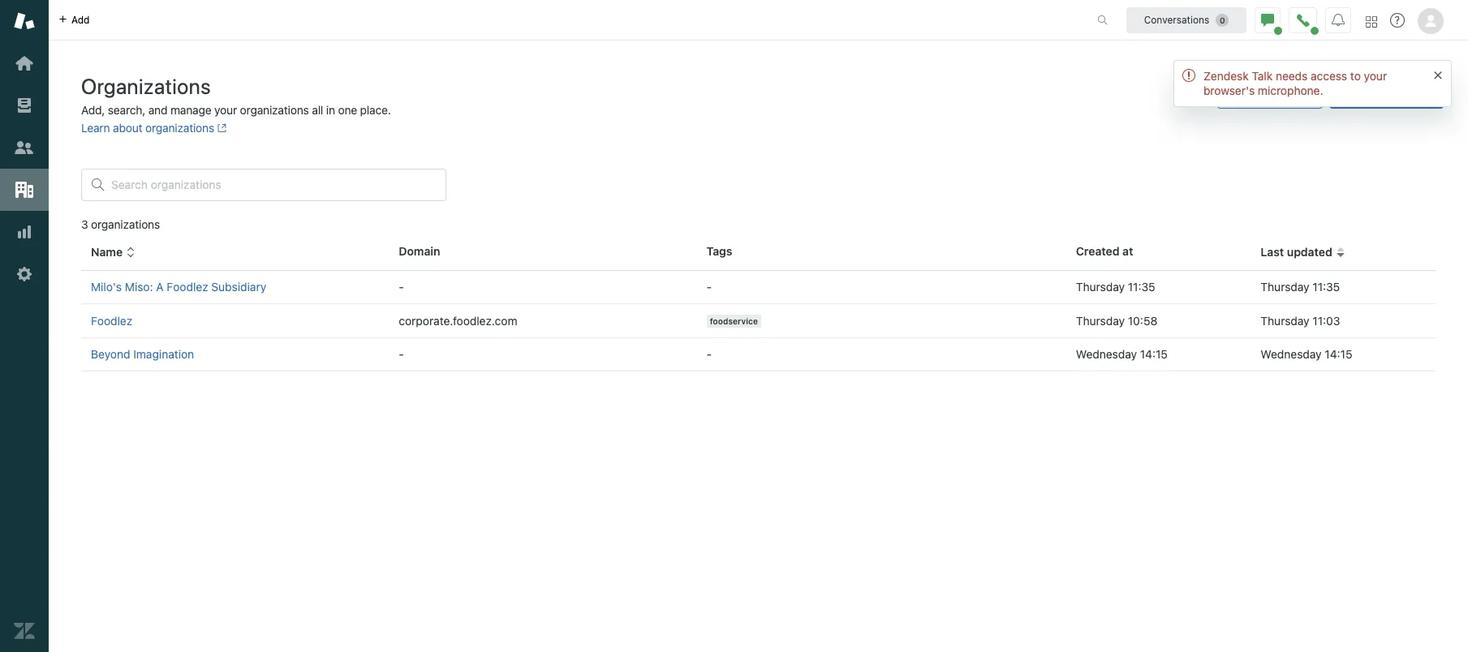 Task type: vqa. For each thing, say whether or not it's contained in the screenshot.
Button displays agent's chat status as Invisible. image
no



Task type: describe. For each thing, give the bounding box(es) containing it.
at
[[1123, 244, 1134, 258]]

beyond imagination
[[91, 348, 194, 361]]

3 organizations
[[81, 218, 160, 231]]

updated
[[1287, 245, 1333, 259]]

created at
[[1076, 244, 1134, 258]]

zendesk support image
[[14, 11, 35, 32]]

add button
[[49, 0, 99, 40]]

created
[[1076, 244, 1120, 258]]

learn
[[81, 121, 110, 135]]

milo's miso: a foodlez subsidiary link
[[91, 280, 266, 294]]

last updated button
[[1261, 245, 1346, 260]]

get help image
[[1391, 13, 1405, 28]]

last
[[1261, 245, 1284, 259]]

- down corporate.foodlez.com
[[399, 348, 404, 361]]

browser's
[[1204, 84, 1255, 97]]

zendesk products image
[[1366, 16, 1378, 27]]

2 11:35 from the left
[[1313, 280, 1340, 294]]

last updated
[[1261, 245, 1333, 259]]

corporate.foodlez.com
[[399, 314, 518, 328]]

organizations add, search, and manage your organizations all in one place.
[[81, 74, 391, 117]]

microphone.
[[1258, 84, 1324, 97]]

add organization button
[[1329, 76, 1444, 109]]

add
[[1342, 85, 1363, 99]]

beyond imagination link
[[91, 348, 194, 361]]

thursday down last updated
[[1261, 280, 1310, 294]]

button displays agent's chat status as online. image
[[1261, 13, 1274, 26]]

1 11:35 from the left
[[1128, 280, 1156, 294]]

foodlez link
[[91, 314, 132, 328]]

×
[[1434, 64, 1443, 83]]

tags
[[707, 244, 733, 258]]

your for organizations
[[214, 103, 237, 117]]

place.
[[360, 103, 391, 117]]

milo's miso: a foodlez subsidiary
[[91, 280, 266, 294]]

imagination
[[133, 348, 194, 361]]

zendesk
[[1204, 69, 1249, 83]]

conversations
[[1144, 13, 1210, 26]]

and
[[148, 103, 168, 117]]

1 horizontal spatial foodlez
[[167, 280, 208, 294]]

10:58
[[1128, 314, 1158, 328]]

2 wednesday 14:15 from the left
[[1261, 348, 1353, 361]]

thursday left the 10:58
[[1076, 314, 1125, 328]]

zendesk talk needs access to your browser's microphone.
[[1204, 69, 1387, 97]]

beyond
[[91, 348, 130, 361]]

1 thursday 11:35 from the left
[[1076, 280, 1156, 294]]

your for zendesk
[[1364, 69, 1387, 83]]

talk
[[1252, 69, 1273, 83]]

thursday left 11:03
[[1261, 314, 1310, 328]]

all
[[312, 103, 323, 117]]

1 wednesday from the left
[[1076, 348, 1137, 361]]

foodservice
[[710, 317, 758, 327]]

2 14:15 from the left
[[1325, 348, 1353, 361]]

organization
[[1366, 85, 1431, 99]]

thursday 10:58
[[1076, 314, 1158, 328]]

notifications image
[[1332, 13, 1345, 26]]

needs
[[1276, 69, 1308, 83]]

access
[[1311, 69, 1348, 83]]

in
[[326, 103, 335, 117]]

(opens in a new tab) image
[[214, 124, 227, 133]]

2 vertical spatial organizations
[[91, 218, 160, 231]]



Task type: locate. For each thing, give the bounding box(es) containing it.
- down foodservice
[[707, 348, 712, 361]]

1 vertical spatial foodlez
[[91, 314, 132, 328]]

name button
[[91, 245, 136, 260]]

foodlez
[[167, 280, 208, 294], [91, 314, 132, 328]]

thursday
[[1076, 280, 1125, 294], [1261, 280, 1310, 294], [1076, 314, 1125, 328], [1261, 314, 1310, 328]]

wednesday 14:15
[[1076, 348, 1168, 361], [1261, 348, 1353, 361]]

wednesday
[[1076, 348, 1137, 361], [1261, 348, 1322, 361]]

organizations image
[[14, 179, 35, 201]]

0 horizontal spatial wednesday 14:15
[[1076, 348, 1168, 361]]

14:15
[[1140, 348, 1168, 361], [1325, 348, 1353, 361]]

your up add organization at the top of page
[[1364, 69, 1387, 83]]

foodlez right a
[[167, 280, 208, 294]]

1 wednesday 14:15 from the left
[[1076, 348, 1168, 361]]

admin image
[[14, 264, 35, 285]]

customers image
[[14, 137, 35, 158]]

domain
[[399, 244, 440, 258]]

0 horizontal spatial thursday 11:35
[[1076, 280, 1156, 294]]

a
[[156, 280, 164, 294]]

14:15 down the 10:58
[[1140, 348, 1168, 361]]

thursday 11:03
[[1261, 314, 1341, 328]]

your up (opens in a new tab) icon at the top left
[[214, 103, 237, 117]]

thursday 11:35 up thursday 11:03
[[1261, 280, 1340, 294]]

milo's
[[91, 280, 122, 294]]

- down tags
[[707, 280, 712, 294]]

import
[[1256, 85, 1290, 99]]

0 horizontal spatial foodlez
[[91, 314, 132, 328]]

views image
[[14, 95, 35, 116]]

2 wednesday from the left
[[1261, 348, 1322, 361]]

1 horizontal spatial your
[[1364, 69, 1387, 83]]

Search organizations field
[[111, 178, 436, 192]]

organizations down the manage
[[145, 121, 214, 135]]

0 vertical spatial foodlez
[[167, 280, 208, 294]]

one
[[338, 103, 357, 117]]

11:35
[[1128, 280, 1156, 294], [1313, 280, 1340, 294]]

0 vertical spatial your
[[1364, 69, 1387, 83]]

× button
[[1434, 64, 1443, 83]]

1 horizontal spatial thursday 11:35
[[1261, 280, 1340, 294]]

1 horizontal spatial wednesday
[[1261, 348, 1322, 361]]

0 horizontal spatial your
[[214, 103, 237, 117]]

-
[[399, 280, 404, 294], [707, 280, 712, 294], [399, 348, 404, 361], [707, 348, 712, 361]]

11:35 up the 10:58
[[1128, 280, 1156, 294]]

- down domain
[[399, 280, 404, 294]]

your inside zendesk talk needs access to your browser's microphone.
[[1364, 69, 1387, 83]]

1 horizontal spatial 11:35
[[1313, 280, 1340, 294]]

learn about organizations link
[[81, 121, 227, 135]]

reporting image
[[14, 222, 35, 243]]

foodlez up beyond
[[91, 314, 132, 328]]

bulk import
[[1231, 85, 1290, 99]]

3
[[81, 218, 88, 231]]

about
[[113, 121, 142, 135]]

to
[[1351, 69, 1361, 83]]

thursday down "created"
[[1076, 280, 1125, 294]]

add organization
[[1342, 85, 1431, 99]]

0 vertical spatial organizations
[[240, 103, 309, 117]]

1 horizontal spatial 14:15
[[1325, 348, 1353, 361]]

learn about organizations
[[81, 121, 214, 135]]

manage
[[170, 103, 211, 117]]

miso:
[[125, 280, 153, 294]]

11:03
[[1313, 314, 1341, 328]]

get started image
[[14, 53, 35, 74]]

11:35 up 11:03
[[1313, 280, 1340, 294]]

wednesday down "thursday 10:58"
[[1076, 348, 1137, 361]]

thursday 11:35
[[1076, 280, 1156, 294], [1261, 280, 1340, 294]]

wednesday 14:15 down thursday 11:03
[[1261, 348, 1353, 361]]

subsidiary
[[211, 280, 266, 294]]

1 14:15 from the left
[[1140, 348, 1168, 361]]

organizations up name button
[[91, 218, 160, 231]]

14:15 down 11:03
[[1325, 348, 1353, 361]]

search,
[[108, 103, 145, 117]]

your inside organizations add, search, and manage your organizations all in one place.
[[214, 103, 237, 117]]

name
[[91, 245, 123, 259]]

0 horizontal spatial wednesday
[[1076, 348, 1137, 361]]

1 vertical spatial your
[[214, 103, 237, 117]]

your
[[1364, 69, 1387, 83], [214, 103, 237, 117]]

0 horizontal spatial 11:35
[[1128, 280, 1156, 294]]

wednesday 14:15 down "thursday 10:58"
[[1076, 348, 1168, 361]]

add,
[[81, 103, 105, 117]]

0 horizontal spatial 14:15
[[1140, 348, 1168, 361]]

organizations
[[81, 74, 211, 98]]

conversations button
[[1127, 7, 1247, 33]]

organizations left all
[[240, 103, 309, 117]]

bulk
[[1231, 85, 1253, 99]]

wednesday down thursday 11:03
[[1261, 348, 1322, 361]]

thursday 11:35 up "thursday 10:58"
[[1076, 280, 1156, 294]]

organizations inside organizations add, search, and manage your organizations all in one place.
[[240, 103, 309, 117]]

2 thursday 11:35 from the left
[[1261, 280, 1340, 294]]

1 horizontal spatial wednesday 14:15
[[1261, 348, 1353, 361]]

zendesk image
[[14, 621, 35, 642]]

add
[[71, 13, 90, 26]]

organizations
[[240, 103, 309, 117], [145, 121, 214, 135], [91, 218, 160, 231]]

bulk import button
[[1218, 76, 1323, 109]]

main element
[[0, 0, 49, 653]]

1 vertical spatial organizations
[[145, 121, 214, 135]]



